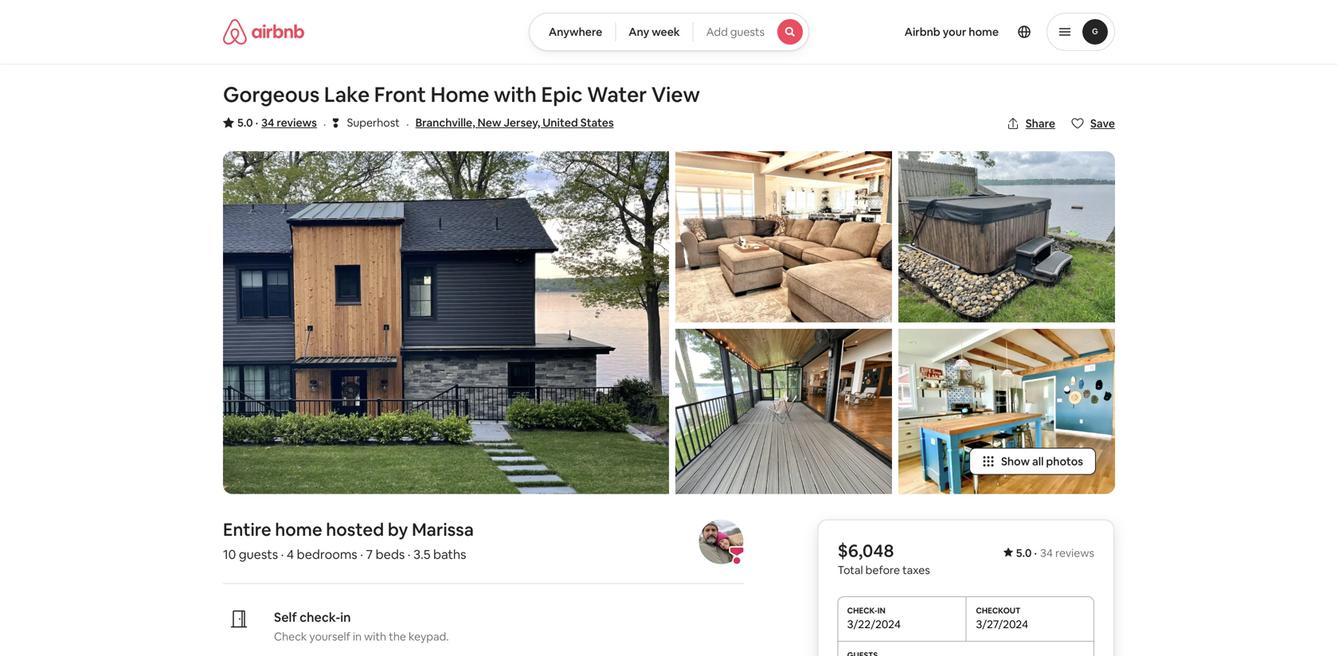 Task type: locate. For each thing, give the bounding box(es) containing it.
0 vertical spatial 5.0
[[237, 116, 253, 130]]

1 vertical spatial 5.0
[[1016, 546, 1032, 560]]

in
[[340, 609, 351, 626], [353, 630, 362, 644]]

0 vertical spatial 5.0 · 34 reviews
[[237, 116, 317, 130]]

with left the
[[364, 630, 386, 644]]

in right 'yourself'
[[353, 630, 362, 644]]

1 vertical spatial 5.0 · 34 reviews
[[1016, 546, 1095, 560]]

·
[[255, 116, 258, 130], [323, 116, 326, 132], [406, 116, 409, 132], [1034, 546, 1037, 560], [281, 546, 284, 563], [360, 546, 363, 563], [408, 546, 411, 563]]

5.0 up 3/27/2024
[[1016, 546, 1032, 560]]

7
[[366, 546, 373, 563]]

3.5
[[413, 546, 431, 563]]

0 vertical spatial home
[[969, 25, 999, 39]]

any week button
[[615, 13, 694, 51]]

yourself
[[309, 630, 350, 644]]

with up branchville, new jersey, united states 'button'
[[494, 81, 537, 108]]

airbnb
[[905, 25, 941, 39]]

1 vertical spatial home
[[275, 519, 322, 541]]

share button
[[1000, 110, 1062, 137]]

1 vertical spatial guests
[[239, 546, 278, 563]]

bedrooms
[[297, 546, 357, 563]]

airbnb your home
[[905, 25, 999, 39]]

0 horizontal spatial 5.0 · 34 reviews
[[237, 116, 317, 130]]

0 horizontal spatial 5.0
[[237, 116, 253, 130]]

massive screened in porch image
[[676, 329, 892, 494]]

any
[[629, 25, 650, 39]]

󰀃
[[333, 115, 339, 130]]

1 horizontal spatial guests
[[731, 25, 765, 39]]

hosted
[[326, 519, 384, 541]]

home
[[431, 81, 489, 108]]

1 horizontal spatial 34
[[1040, 546, 1053, 560]]

0 vertical spatial reviews
[[277, 116, 317, 130]]

anywhere button
[[529, 13, 616, 51]]

with
[[494, 81, 537, 108], [364, 630, 386, 644]]

home right your
[[969, 25, 999, 39]]

open kitchen and mudroom with washer / dryer and powder room image
[[899, 329, 1115, 494]]

guests
[[731, 25, 765, 39], [239, 546, 278, 563]]

home up 4
[[275, 519, 322, 541]]

with inside self check-in check yourself in with the keypad.
[[364, 630, 386, 644]]

guests down 'entire'
[[239, 546, 278, 563]]

34 reviews button
[[261, 115, 317, 131]]

welcome to the good place! image
[[223, 151, 669, 494]]

1 horizontal spatial in
[[353, 630, 362, 644]]

united
[[543, 116, 578, 130]]

show all photos button
[[970, 448, 1096, 475]]

1 vertical spatial with
[[364, 630, 386, 644]]

show all photos
[[1001, 454, 1084, 469]]

home inside the entire home hosted by marissa 10 guests · 4 bedrooms · 7 beds · 3.5 baths
[[275, 519, 322, 541]]

0 horizontal spatial home
[[275, 519, 322, 541]]

34
[[261, 116, 274, 130], [1040, 546, 1053, 560]]

0 vertical spatial 34
[[261, 116, 274, 130]]

guests right add in the right of the page
[[731, 25, 765, 39]]

1 horizontal spatial home
[[969, 25, 999, 39]]

reviews
[[277, 116, 317, 130], [1056, 546, 1095, 560]]

gorgeous lake front home with epic water view
[[223, 81, 700, 108]]

0 horizontal spatial guests
[[239, 546, 278, 563]]

1 vertical spatial 34
[[1040, 546, 1053, 560]]

5.0
[[237, 116, 253, 130], [1016, 546, 1032, 560]]

5.0 down gorgeous
[[237, 116, 253, 130]]

guests inside the entire home hosted by marissa 10 guests · 4 bedrooms · 7 beds · 3.5 baths
[[239, 546, 278, 563]]

by marissa
[[388, 519, 474, 541]]

profile element
[[829, 0, 1115, 64]]

front
[[374, 81, 426, 108]]

5.0 · 34 reviews
[[237, 116, 317, 130], [1016, 546, 1095, 560]]

entire home hosted by marissa 10 guests · 4 bedrooms · 7 beds · 3.5 baths
[[223, 519, 474, 563]]

your
[[943, 25, 967, 39]]

0 horizontal spatial with
[[364, 630, 386, 644]]

1 horizontal spatial 5.0
[[1016, 546, 1032, 560]]

0 vertical spatial guests
[[731, 25, 765, 39]]

1 vertical spatial reviews
[[1056, 546, 1095, 560]]

1 horizontal spatial with
[[494, 81, 537, 108]]

check
[[274, 630, 307, 644]]

$6,048 total before taxes
[[838, 540, 930, 578]]

None search field
[[529, 13, 810, 51]]

in up 'yourself'
[[340, 609, 351, 626]]

home
[[969, 25, 999, 39], [275, 519, 322, 541]]

add guests
[[706, 25, 765, 39]]

add guests button
[[693, 13, 810, 51]]

water
[[587, 81, 647, 108]]

marissa is a superhost. learn more about marissa. image
[[699, 520, 744, 564], [699, 520, 744, 564]]

10
[[223, 546, 236, 563]]

0 horizontal spatial in
[[340, 609, 351, 626]]

gorgeous
[[223, 81, 320, 108]]

branchville, new jersey, united states button
[[416, 113, 614, 132]]



Task type: vqa. For each thing, say whether or not it's contained in the screenshot.
THE 󰀃
yes



Task type: describe. For each thing, give the bounding box(es) containing it.
show
[[1001, 454, 1030, 469]]

add
[[706, 25, 728, 39]]

3/27/2024
[[976, 617, 1029, 632]]

photos
[[1046, 454, 1084, 469]]

week
[[652, 25, 680, 39]]

1 horizontal spatial reviews
[[1056, 546, 1095, 560]]

0 vertical spatial with
[[494, 81, 537, 108]]

all
[[1033, 454, 1044, 469]]

any week
[[629, 25, 680, 39]]

0 horizontal spatial 34
[[261, 116, 274, 130]]

states
[[581, 116, 614, 130]]

view
[[652, 81, 700, 108]]

beds
[[376, 546, 405, 563]]

the
[[389, 630, 406, 644]]

total
[[838, 563, 863, 578]]

share
[[1026, 116, 1056, 131]]

open living / dining / kitchen with a big bright view of the water. la cantina doors fully open to screened-in porch so you can enjoy the view and fresh air rain or shine! image
[[676, 151, 892, 323]]

airbnb your home link
[[895, 15, 1009, 49]]

keypad.
[[409, 630, 449, 644]]

save button
[[1065, 110, 1122, 137]]

branchville,
[[416, 116, 475, 130]]

check-
[[300, 609, 340, 626]]

self
[[274, 609, 297, 626]]

1 vertical spatial in
[[353, 630, 362, 644]]

before
[[866, 563, 900, 578]]

jersey,
[[504, 116, 540, 130]]

none search field containing anywhere
[[529, 13, 810, 51]]

hot tub with a view! image
[[899, 151, 1115, 323]]

3/22/2024
[[847, 617, 901, 632]]

anywhere
[[549, 25, 603, 39]]

0 horizontal spatial reviews
[[277, 116, 317, 130]]

lake
[[324, 81, 370, 108]]

· branchville, new jersey, united states
[[406, 116, 614, 132]]

guests inside button
[[731, 25, 765, 39]]

4
[[287, 546, 294, 563]]

new
[[478, 116, 501, 130]]

epic
[[541, 81, 583, 108]]

taxes
[[903, 563, 930, 578]]

superhost
[[347, 116, 400, 130]]

· inside · branchville, new jersey, united states
[[406, 116, 409, 132]]

1 horizontal spatial 5.0 · 34 reviews
[[1016, 546, 1095, 560]]

entire
[[223, 519, 271, 541]]

$6,048
[[838, 540, 894, 562]]

baths
[[433, 546, 466, 563]]

self check-in check yourself in with the keypad.
[[274, 609, 449, 644]]

0 vertical spatial in
[[340, 609, 351, 626]]

home inside profile element
[[969, 25, 999, 39]]

save
[[1091, 116, 1115, 131]]



